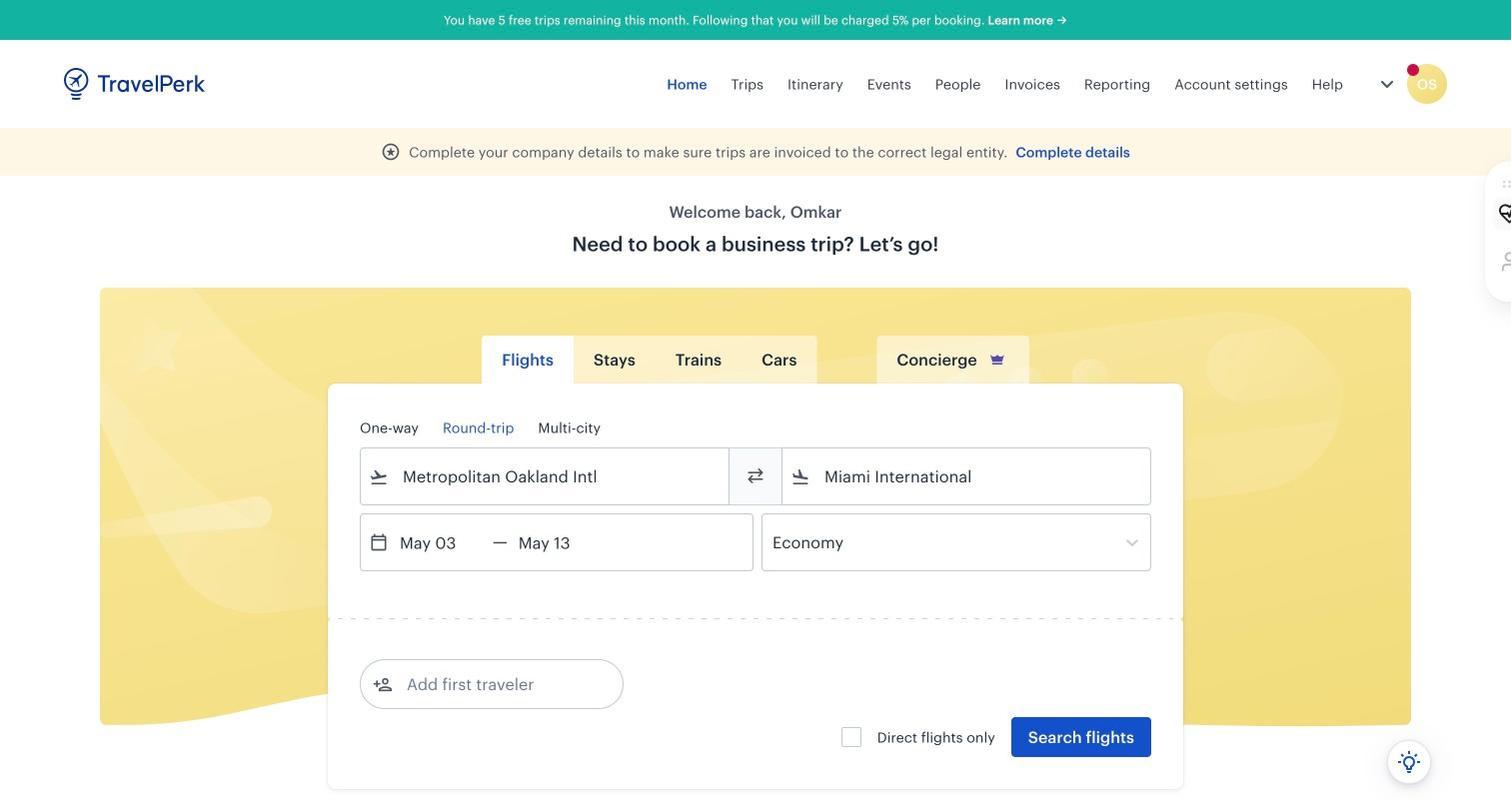 Task type: locate. For each thing, give the bounding box(es) containing it.
To search field
[[811, 461, 1124, 493]]

Return text field
[[508, 515, 611, 571]]



Task type: vqa. For each thing, say whether or not it's contained in the screenshot.
the Calendar "application"
no



Task type: describe. For each thing, give the bounding box(es) containing it.
Depart text field
[[389, 515, 493, 571]]

From search field
[[389, 461, 703, 493]]

Add first traveler search field
[[393, 669, 601, 701]]



